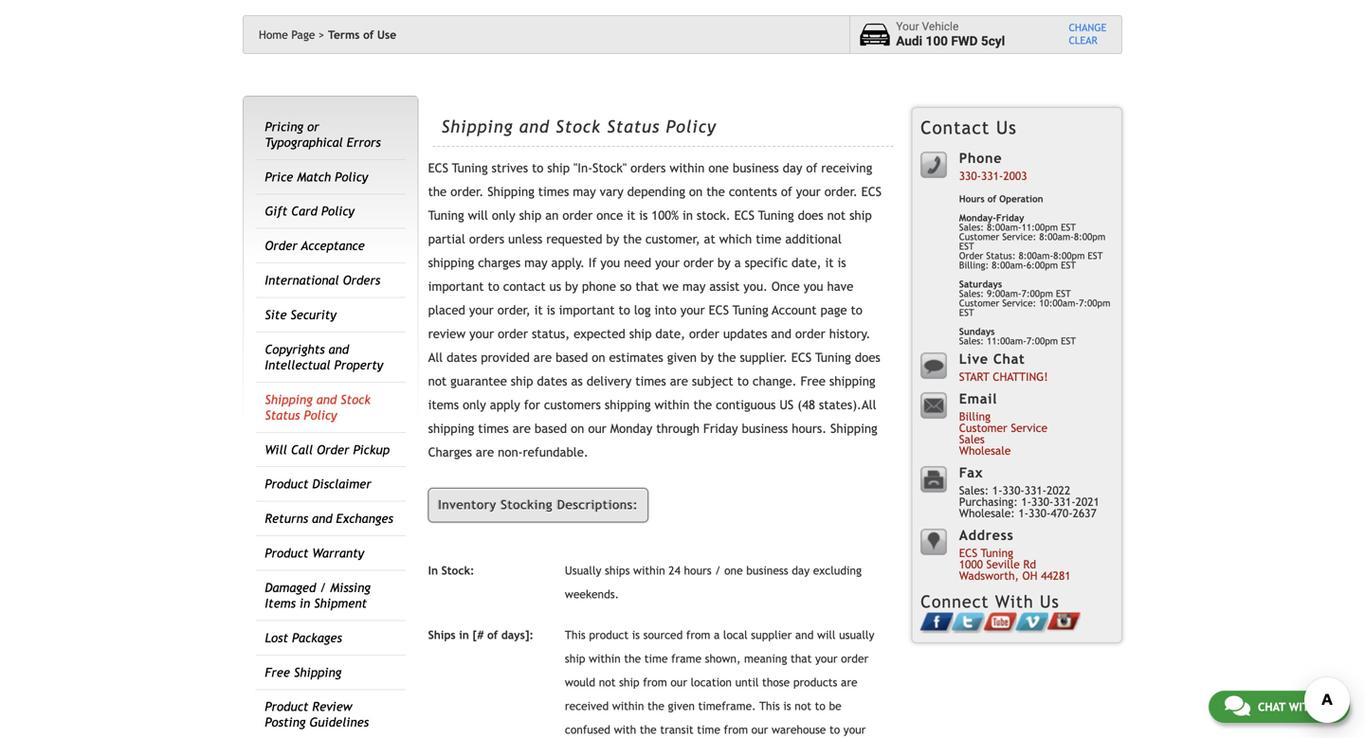 Task type: describe. For each thing, give the bounding box(es) containing it.
given inside ecs tuning strives to ship "in-stock" orders within one business day of receiving the order. shipping times may vary depending on the contents of your order. ecs tuning will only ship an order once it is 100% in stock. ecs tuning does not ship partial orders unless requested by the customer, at which time additional shipping charges may apply. if you need your order by a specific date, it is important to contact us by phone so that we may assist you. once you have placed your order, it is important to log into your ecs tuning account page to review your order status, expected ship date, order updates and order history. all dates provided are based on estimates given by the supplier. ecs tuning does not guarantee ship dates as delivery times are subject to change. free shipping items only apply for customers shipping within the contiguous us (48 states).all shipping times are based on our monday through friday business hours. shipping charges are non-refundable.
[[667, 351, 697, 365]]

change link
[[1069, 22, 1107, 35]]

supplier
[[751, 629, 792, 642]]

descriptions:
[[558, 498, 639, 513]]

/ inside the usually ships within 24 hours / one business day excluding weekends.
[[715, 564, 721, 577]]

10:00am-
[[1040, 298, 1079, 309]]

chat with us
[[1258, 701, 1334, 714]]

2 customer from the top
[[959, 298, 1000, 309]]

change clear
[[1069, 22, 1107, 46]]

home page link
[[259, 28, 325, 41]]

1 vertical spatial only
[[463, 398, 486, 413]]

copyrights
[[265, 342, 325, 357]]

a inside ecs tuning strives to ship "in-stock" orders within one business day of receiving the order. shipping times may vary depending on the contents of your order. ecs tuning will only ship an order once it is 100% in stock. ecs tuning does not ship partial orders unless requested by the customer, at which time additional shipping charges may apply. if you need your order by a specific date, it is important to contact us by phone so that we may assist you. once you have placed your order, it is important to log into your ecs tuning account page to review your order status, expected ship date, order updates and order history. all dates provided are based on estimates given by the supplier. ecs tuning does not guarantee ship dates as delivery times are subject to change. free shipping items only apply for customers shipping within the contiguous us (48 states).all shipping times are based on our monday through friday business hours. shipping charges are non-refundable.
[[735, 256, 741, 270]]

estimates
[[609, 351, 664, 365]]

fax sales: 1-330-331-2022 purchasing: 1-330-331-2021 wholesale: 1-330-470-2637
[[959, 465, 1100, 520]]

1 vertical spatial date,
[[656, 327, 686, 342]]

wholesale
[[959, 444, 1011, 457]]

excluding
[[813, 564, 862, 577]]

so
[[620, 279, 632, 294]]

your up provided
[[470, 327, 494, 342]]

product disclaimer link
[[265, 477, 372, 492]]

match
[[297, 170, 331, 184]]

guarantee
[[451, 374, 507, 389]]

once
[[597, 208, 623, 223]]

partial
[[428, 232, 465, 247]]

chat inside the live chat start chatting!
[[994, 351, 1026, 367]]

7:00pm right 9:00am-
[[1079, 298, 1111, 309]]

timeframe.
[[698, 700, 756, 713]]

shown,
[[705, 652, 741, 666]]

1 vertical spatial on
[[592, 351, 606, 365]]

2 sales: from the top
[[959, 288, 984, 299]]

international
[[265, 273, 339, 288]]

1- right wholesale:
[[1019, 507, 1029, 520]]

your
[[896, 20, 919, 33]]

331- inside "phone 330-331-2003"
[[982, 169, 1004, 182]]

0 horizontal spatial it
[[534, 303, 543, 318]]

11:00am-
[[987, 336, 1027, 347]]

the up need
[[623, 232, 642, 247]]

shipping up charges
[[428, 422, 474, 436]]

order left updates
[[689, 327, 720, 342]]

6:00pm
[[1027, 260, 1058, 271]]

0 vertical spatial dates
[[447, 351, 477, 365]]

hours of operation monday-friday sales: 8:00am-11:00pm est customer service: 8:00am-8:00pm est order status: 8:00am-8:00pm est billing: 8:00am-6:00pm est saturdays sales: 9:00am-7:00pm est customer service: 10:00am-7:00pm est sundays sales: 11:00am-7:00pm est
[[959, 193, 1111, 347]]

0 vertical spatial this
[[565, 629, 586, 642]]

2 horizontal spatial from
[[724, 723, 748, 737]]

are down for
[[513, 422, 531, 436]]

damaged / missing items in shipment
[[265, 581, 371, 611]]

not down all
[[428, 374, 447, 389]]

tuning down you.
[[733, 303, 769, 318]]

the up stock.
[[707, 185, 725, 199]]

8:00am- up 9:00am-
[[992, 260, 1027, 271]]

billing link
[[959, 410, 991, 423]]

1 horizontal spatial stock
[[556, 117, 601, 137]]

orders
[[343, 273, 381, 288]]

within right received
[[612, 700, 644, 713]]

expected
[[574, 327, 626, 342]]

sales: inside fax sales: 1-330-331-2022 purchasing: 1-330-331-2021 wholesale: 1-330-470-2637
[[959, 484, 989, 497]]

once
[[772, 279, 800, 294]]

shipping down strives
[[488, 185, 535, 199]]

delivery
[[587, 374, 632, 389]]

7:00pm down 6:00pm
[[1022, 288, 1053, 299]]

policy right card
[[321, 204, 355, 219]]

to up contiguous
[[737, 374, 749, 389]]

free shipping
[[265, 666, 342, 680]]

one inside ecs tuning strives to ship "in-stock" orders within one business day of receiving the order. shipping times may vary depending on the contents of your order. ecs tuning will only ship an order once it is 100% in stock. ecs tuning does not ship partial orders unless requested by the customer, at which time additional shipping charges may apply. if you need your order by a specific date, it is important to contact us by phone so that we may assist you. once you have placed your order, it is important to log into your ecs tuning account page to review your order status, expected ship date, order updates and order history. all dates provided are based on estimates given by the supplier. ecs tuning does not guarantee ship dates as delivery times are subject to change. free shipping items only apply for customers shipping within the contiguous us (48 states).all shipping times are based on our monday through friday business hours. shipping charges are non-refundable.
[[709, 161, 729, 176]]

stock.
[[697, 208, 731, 223]]

not up 'additional'
[[827, 208, 846, 223]]

2 horizontal spatial may
[[683, 279, 706, 294]]

1 vertical spatial time
[[645, 652, 668, 666]]

0 vertical spatial status
[[607, 117, 660, 137]]

ship up for
[[511, 374, 533, 389]]

with inside this product is sourced from a local supplier and will usually ship within the time frame shown, meaning that your order would not ship from our location until those products are received within the given timeframe. this is not to be confused with the transit time from our warehouse to
[[614, 723, 637, 737]]

have
[[827, 279, 854, 294]]

(48
[[798, 398, 816, 413]]

is down "those"
[[784, 700, 792, 713]]

1 vertical spatial business
[[742, 422, 788, 436]]

vary
[[600, 185, 624, 199]]

the up subject
[[718, 351, 736, 365]]

330- left the 2637
[[1032, 495, 1054, 509]]

if
[[589, 256, 597, 270]]

ecs down 'assist'
[[709, 303, 729, 318]]

ship right would
[[619, 676, 640, 689]]

by up subject
[[701, 351, 714, 365]]

shipping down packages
[[294, 666, 342, 680]]

within inside the usually ships within 24 hours / one business day excluding weekends.
[[634, 564, 665, 577]]

0 horizontal spatial order
[[265, 239, 298, 253]]

7:00pm down 10:00am-
[[1027, 336, 1058, 347]]

not up warehouse
[[795, 700, 812, 713]]

price
[[265, 170, 293, 184]]

8:00am- up 6:00pm
[[1040, 231, 1074, 242]]

to down charges
[[488, 279, 500, 294]]

tuning down contents
[[758, 208, 794, 223]]

that inside this product is sourced from a local supplier and will usually ship within the time frame shown, meaning that your order would not ship from our location until those products are received within the given timeframe. this is not to be confused with the transit time from our warehouse to
[[791, 652, 812, 666]]

contiguous
[[716, 398, 776, 413]]

in inside ecs tuning strives to ship "in-stock" orders within one business day of receiving the order. shipping times may vary depending on the contents of your order. ecs tuning will only ship an order once it is 100% in stock. ecs tuning does not ship partial orders unless requested by the customer, at which time additional shipping charges may apply. if you need your order by a specific date, it is important to contact us by phone so that we may assist you. once you have placed your order, it is important to log into your ecs tuning account page to review your order status, expected ship date, order updates and order history. all dates provided are based on estimates given by the supplier. ecs tuning does not guarantee ship dates as delivery times are subject to change. free shipping items only apply for customers shipping within the contiguous us (48 states).all shipping times are based on our monday through friday business hours. shipping charges are non-refundable.
[[683, 208, 693, 223]]

1 horizontal spatial does
[[855, 351, 881, 365]]

wholesale link
[[959, 444, 1011, 457]]

shipping up strives
[[442, 117, 513, 137]]

review
[[428, 327, 466, 342]]

copyrights and intellectual property link
[[265, 342, 383, 373]]

unless
[[508, 232, 543, 247]]

2 vertical spatial in
[[459, 629, 469, 642]]

0 horizontal spatial on
[[571, 422, 585, 436]]

product review posting guidelines link
[[265, 700, 369, 730]]

site security link
[[265, 308, 337, 322]]

is left sourced
[[632, 629, 640, 642]]

received
[[565, 700, 609, 713]]

1 vertical spatial based
[[535, 422, 567, 436]]

page
[[292, 28, 315, 41]]

and down "product disclaimer" link
[[312, 512, 332, 526]]

by down once
[[606, 232, 620, 247]]

the left 'transit'
[[640, 723, 657, 737]]

those
[[763, 676, 790, 689]]

100%
[[652, 208, 679, 223]]

international orders link
[[265, 273, 381, 288]]

of left use
[[363, 28, 374, 41]]

apply
[[490, 398, 520, 413]]

0 horizontal spatial stock
[[341, 392, 371, 407]]

free inside ecs tuning strives to ship "in-stock" orders within one business day of receiving the order. shipping times may vary depending on the contents of your order. ecs tuning will only ship an order once it is 100% in stock. ecs tuning does not ship partial orders unless requested by the customer, at which time additional shipping charges may apply. if you need your order by a specific date, it is important to contact us by phone so that we may assist you. once you have placed your order, it is important to log into your ecs tuning account page to review your order status, expected ship date, order updates and order history. all dates provided are based on estimates given by the supplier. ecs tuning does not guarantee ship dates as delivery times are subject to change. free shipping items only apply for customers shipping within the contiguous us (48 states).all shipping times are based on our monday through friday business hours. shipping charges are non-refundable.
[[801, 374, 826, 389]]

into
[[655, 303, 677, 318]]

acceptance
[[301, 239, 365, 253]]

ships
[[605, 564, 630, 577]]

start
[[959, 370, 990, 383]]

1 horizontal spatial 331-
[[1025, 484, 1047, 497]]

wholesale:
[[959, 507, 1015, 520]]

in inside damaged / missing items in shipment
[[300, 596, 310, 611]]

ecs inside address ecs tuning 1000 seville rd wadsworth, oh 44281
[[959, 547, 978, 560]]

and up strives
[[519, 117, 550, 137]]

policy down errors
[[335, 170, 368, 184]]

to left log at the left top
[[619, 303, 631, 318]]

typographical
[[265, 135, 343, 150]]

1 vertical spatial important
[[559, 303, 615, 318]]

by right us
[[565, 279, 578, 294]]

within down 'product'
[[589, 652, 621, 666]]

is left 100%
[[639, 208, 648, 223]]

ship down log at the left top
[[629, 327, 652, 342]]

are left subject
[[670, 374, 688, 389]]

is up status,
[[547, 303, 555, 318]]

0 horizontal spatial does
[[798, 208, 824, 223]]

status:
[[987, 250, 1016, 261]]

0 vertical spatial business
[[733, 161, 779, 176]]

are inside this product is sourced from a local supplier and will usually ship within the time frame shown, meaning that your order would not ship from our location until those products are received within the given timeframe. this is not to be confused with the transit time from our warehouse to
[[841, 676, 858, 689]]

330- down 2022
[[1029, 507, 1051, 520]]

and inside ecs tuning strives to ship "in-stock" orders within one business day of receiving the order. shipping times may vary depending on the contents of your order. ecs tuning will only ship an order once it is 100% in stock. ecs tuning does not ship partial orders unless requested by the customer, at which time additional shipping charges may apply. if you need your order by a specific date, it is important to contact us by phone so that we may assist you. once you have placed your order, it is important to log into your ecs tuning account page to review your order status, expected ship date, order updates and order history. all dates provided are based on estimates given by the supplier. ecs tuning does not guarantee ship dates as delivery times are subject to change. free shipping items only apply for customers shipping within the contiguous us (48 states).all shipping times are based on our monday through friday business hours. shipping charges are non-refundable.
[[771, 327, 792, 342]]

billing:
[[959, 260, 989, 271]]

will inside this product is sourced from a local supplier and will usually ship within the time frame shown, meaning that your order would not ship from our location until those products are received within the given timeframe. this is not to be confused with the transit time from our warehouse to
[[817, 629, 836, 642]]

home
[[259, 28, 288, 41]]

0 horizontal spatial orders
[[469, 232, 505, 247]]

status,
[[532, 327, 570, 342]]

0 horizontal spatial us
[[997, 117, 1017, 138]]

and inside copyrights and intellectual property
[[329, 342, 349, 357]]

0 vertical spatial you
[[601, 256, 620, 270]]

policy up will call order pickup
[[304, 408, 337, 423]]

1 horizontal spatial order
[[317, 443, 349, 457]]

shipping down the intellectual
[[265, 392, 313, 407]]

ecs down contents
[[735, 208, 755, 223]]

product
[[589, 629, 629, 642]]

2 vertical spatial our
[[752, 723, 768, 737]]

order down account
[[796, 327, 826, 342]]

not right would
[[599, 676, 616, 689]]

to down "be"
[[830, 723, 840, 737]]

gift
[[265, 204, 288, 219]]

which
[[719, 232, 752, 247]]

1 horizontal spatial may
[[573, 185, 596, 199]]

a inside this product is sourced from a local supplier and will usually ship within the time frame shown, meaning that your order would not ship from our location until those products are received within the given timeframe. this is not to be confused with the transit time from our warehouse to
[[714, 629, 720, 642]]

stock"
[[593, 161, 627, 176]]

ship left an
[[519, 208, 542, 223]]

your vehicle audi 100 fwd 5cyl
[[896, 20, 1005, 49]]

shipping down the states).all
[[831, 422, 878, 436]]

tuning down history.
[[815, 351, 851, 365]]

order inside this product is sourced from a local supplier and will usually ship within the time frame shown, meaning that your order would not ship from our location until those products are received within the given timeframe. this is not to be confused with the transit time from our warehouse to
[[841, 652, 869, 666]]

billing
[[959, 410, 991, 423]]

product for product review posting guidelines
[[265, 700, 309, 715]]

change
[[1069, 22, 1107, 34]]

your up we
[[655, 256, 680, 270]]

2 horizontal spatial 331-
[[1054, 495, 1076, 509]]

of right contents
[[781, 185, 793, 199]]

1 vertical spatial chat
[[1258, 701, 1286, 714]]

of left receiving
[[806, 161, 818, 176]]

call
[[291, 443, 313, 457]]

customer inside email billing customer service sales wholesale
[[959, 421, 1008, 435]]

8:00am- up status:
[[987, 222, 1022, 233]]

rd
[[1024, 558, 1037, 571]]

0 vertical spatial 8:00pm
[[1074, 231, 1106, 242]]

1 vertical spatial from
[[643, 676, 667, 689]]

0 horizontal spatial times
[[478, 422, 509, 436]]

/ inside damaged / missing items in shipment
[[320, 581, 326, 596]]

to left "be"
[[815, 700, 826, 713]]

frame
[[672, 652, 702, 666]]

1 sales: from the top
[[959, 222, 984, 233]]

order down at
[[684, 256, 714, 270]]

ecs down receiving
[[862, 185, 882, 199]]

placed
[[428, 303, 466, 318]]

and down copyrights and intellectual property
[[316, 392, 337, 407]]

product review posting guidelines
[[265, 700, 369, 730]]

product for product warranty
[[265, 546, 309, 561]]

the down 'product'
[[624, 652, 641, 666]]

2 vertical spatial time
[[697, 723, 721, 737]]

8:00am- down 11:00pm
[[1019, 250, 1054, 261]]

clear
[[1069, 35, 1098, 46]]

ship down receiving
[[850, 208, 872, 223]]

additional
[[786, 232, 842, 247]]

44281
[[1041, 569, 1071, 583]]

that inside ecs tuning strives to ship "in-stock" orders within one business day of receiving the order. shipping times may vary depending on the contents of your order. ecs tuning will only ship an order once it is 100% in stock. ecs tuning does not ship partial orders unless requested by the customer, at which time additional shipping charges may apply. if you need your order by a specific date, it is important to contact us by phone so that we may assist you. once you have placed your order, it is important to log into your ecs tuning account page to review your order status, expected ship date, order updates and order history. all dates provided are based on estimates given by the supplier. ecs tuning does not guarantee ship dates as delivery times are subject to change. free shipping items only apply for customers shipping within the contiguous us (48 states).all shipping times are based on our monday through friday business hours. shipping charges are non-refundable.
[[636, 279, 659, 294]]

1 horizontal spatial shipping and stock status policy
[[442, 117, 717, 137]]

1 vertical spatial this
[[760, 700, 780, 713]]

returns and exchanges link
[[265, 512, 393, 526]]

us for chat
[[1321, 701, 1334, 714]]

chatting!
[[993, 370, 1049, 383]]

shipping down partial
[[428, 256, 474, 270]]



Task type: locate. For each thing, give the bounding box(es) containing it.
2 horizontal spatial order
[[959, 250, 984, 261]]

chat right comments icon
[[1258, 701, 1286, 714]]

us up phone
[[997, 117, 1017, 138]]

not
[[827, 208, 846, 223], [428, 374, 447, 389], [599, 676, 616, 689], [795, 700, 812, 713]]

customer
[[959, 231, 1000, 242], [959, 298, 1000, 309], [959, 421, 1008, 435]]

tuning left strives
[[452, 161, 488, 176]]

or
[[307, 119, 319, 134]]

only up unless
[[492, 208, 516, 223]]

your
[[796, 185, 821, 199], [655, 256, 680, 270], [469, 303, 494, 318], [681, 303, 705, 318], [470, 327, 494, 342], [816, 652, 838, 666]]

product disclaimer
[[265, 477, 372, 492]]

clear link
[[1069, 35, 1107, 47]]

0 horizontal spatial may
[[525, 256, 548, 270]]

100
[[926, 34, 948, 49]]

given up 'transit'
[[668, 700, 695, 713]]

times down estimates
[[636, 374, 666, 389]]

in left [#
[[459, 629, 469, 642]]

policy
[[666, 117, 717, 137], [335, 170, 368, 184], [321, 204, 355, 219], [304, 408, 337, 423]]

free down lost
[[265, 666, 290, 680]]

1 vertical spatial may
[[525, 256, 548, 270]]

24
[[669, 564, 681, 577]]

1 horizontal spatial orders
[[631, 161, 666, 176]]

331-
[[982, 169, 1004, 182], [1025, 484, 1047, 497], [1054, 495, 1076, 509]]

order
[[265, 239, 298, 253], [959, 250, 984, 261], [317, 443, 349, 457]]

product up posting at bottom left
[[265, 700, 309, 715]]

are up "be"
[[841, 676, 858, 689]]

on
[[689, 185, 703, 199], [592, 351, 606, 365], [571, 422, 585, 436]]

audi
[[896, 34, 923, 49]]

3 sales: from the top
[[959, 336, 984, 347]]

1 horizontal spatial it
[[627, 208, 636, 223]]

order down gift
[[265, 239, 298, 253]]

shipping and stock status policy up will call order pickup
[[265, 392, 371, 423]]

order right call
[[317, 443, 349, 457]]

1 horizontal spatial with
[[1289, 701, 1317, 714]]

within up depending
[[670, 161, 705, 176]]

day inside ecs tuning strives to ship "in-stock" orders within one business day of receiving the order. shipping times may vary depending on the contents of your order. ecs tuning will only ship an order once it is 100% in stock. ecs tuning does not ship partial orders unless requested by the customer, at which time additional shipping charges may apply. if you need your order by a specific date, it is important to contact us by phone so that we may assist you. once you have placed your order, it is important to log into your ecs tuning account page to review your order status, expected ship date, order updates and order history. all dates provided are based on estimates given by the supplier. ecs tuning does not guarantee ship dates as delivery times are subject to change. free shipping items only apply for customers shipping within the contiguous us (48 states).all shipping times are based on our monday through friday business hours. shipping charges are non-refundable.
[[783, 161, 803, 176]]

0 horizontal spatial order.
[[451, 185, 484, 199]]

330- down phone
[[959, 169, 982, 182]]

1 horizontal spatial a
[[735, 256, 741, 270]]

order
[[563, 208, 593, 223], [684, 256, 714, 270], [498, 327, 528, 342], [689, 327, 720, 342], [796, 327, 826, 342], [841, 652, 869, 666]]

a down 'which'
[[735, 256, 741, 270]]

1 vertical spatial you
[[804, 279, 824, 294]]

0 vertical spatial day
[[783, 161, 803, 176]]

in stock:
[[428, 564, 475, 577]]

0 vertical spatial friday
[[997, 212, 1025, 223]]

1 vertical spatial service:
[[1003, 298, 1037, 309]]

1000
[[959, 558, 983, 571]]

2022
[[1047, 484, 1071, 497]]

1 product from the top
[[265, 477, 309, 492]]

1 service: from the top
[[1003, 231, 1037, 242]]

0 horizontal spatial our
[[588, 422, 607, 436]]

friday inside ecs tuning strives to ship "in-stock" orders within one business day of receiving the order. shipping times may vary depending on the contents of your order. ecs tuning will only ship an order once it is 100% in stock. ecs tuning does not ship partial orders unless requested by the customer, at which time additional shipping charges may apply. if you need your order by a specific date, it is important to contact us by phone so that we may assist you. once you have placed your order, it is important to log into your ecs tuning account page to review your order status, expected ship date, order updates and order history. all dates provided are based on estimates given by the supplier. ecs tuning does not guarantee ship dates as delivery times are subject to change. free shipping items only apply for customers shipping within the contiguous us (48 states).all shipping times are based on our monday through friday business hours. shipping charges are non-refundable.
[[704, 422, 738, 436]]

email
[[959, 391, 998, 407]]

intellectual
[[265, 358, 331, 373]]

1 vertical spatial orders
[[469, 232, 505, 247]]

us
[[550, 279, 561, 294]]

1-
[[993, 484, 1003, 497], [1022, 495, 1032, 509], [1019, 507, 1029, 520]]

business
[[733, 161, 779, 176], [742, 422, 788, 436], [747, 564, 789, 577]]

this down "those"
[[760, 700, 780, 713]]

0 vertical spatial one
[[709, 161, 729, 176]]

1 vertical spatial stock
[[341, 392, 371, 407]]

3 product from the top
[[265, 700, 309, 715]]

0 vertical spatial does
[[798, 208, 824, 223]]

start chatting! link
[[959, 370, 1049, 383]]

1 horizontal spatial that
[[791, 652, 812, 666]]

terms of use
[[328, 28, 397, 41]]

date,
[[792, 256, 822, 270], [656, 327, 686, 342]]

0 horizontal spatial important
[[428, 279, 484, 294]]

is up have
[[838, 256, 846, 270]]

use
[[377, 28, 397, 41]]

friday down contiguous
[[704, 422, 738, 436]]

times down the 'apply'
[[478, 422, 509, 436]]

you left have
[[804, 279, 824, 294]]

of right [#
[[487, 629, 498, 642]]

0 horizontal spatial status
[[265, 408, 300, 423]]

specific
[[745, 256, 788, 270]]

our inside ecs tuning strives to ship "in-stock" orders within one business day of receiving the order. shipping times may vary depending on the contents of your order. ecs tuning will only ship an order once it is 100% in stock. ecs tuning does not ship partial orders unless requested by the customer, at which time additional shipping charges may apply. if you need your order by a specific date, it is important to contact us by phone so that we may assist you. once you have placed your order, it is important to log into your ecs tuning account page to review your order status, expected ship date, order updates and order history. all dates provided are based on estimates given by the supplier. ecs tuning does not guarantee ship dates as delivery times are subject to change. free shipping items only apply for customers shipping within the contiguous us (48 states).all shipping times are based on our monday through friday business hours. shipping charges are non-refundable.
[[588, 422, 607, 436]]

apply.
[[551, 256, 585, 270]]

weekends.
[[565, 588, 619, 601]]

lost packages
[[265, 631, 342, 646]]

1 horizontal spatial status
[[607, 117, 660, 137]]

damaged / missing items in shipment link
[[265, 581, 371, 611]]

2 service: from the top
[[1003, 298, 1037, 309]]

damaged
[[265, 581, 316, 596]]

1 vertical spatial given
[[668, 700, 695, 713]]

0 horizontal spatial chat
[[994, 351, 1026, 367]]

product inside product review posting guidelines
[[265, 700, 309, 715]]

0 horizontal spatial will
[[468, 208, 488, 223]]

subject
[[692, 374, 734, 389]]

0 horizontal spatial 331-
[[982, 169, 1004, 182]]

1 vertical spatial with
[[614, 723, 637, 737]]

2 horizontal spatial it
[[826, 256, 834, 270]]

0 horizontal spatial /
[[320, 581, 326, 596]]

/ up shipment
[[320, 581, 326, 596]]

1 horizontal spatial on
[[592, 351, 606, 365]]

2 horizontal spatial on
[[689, 185, 703, 199]]

1 horizontal spatial times
[[538, 185, 569, 199]]

guidelines
[[310, 716, 369, 730]]

tuning inside address ecs tuning 1000 seville rd wadsworth, oh 44281
[[981, 547, 1014, 560]]

330- up wholesale:
[[1003, 484, 1025, 497]]

8:00am-
[[987, 222, 1022, 233], [1040, 231, 1074, 242], [1019, 250, 1054, 261], [992, 260, 1027, 271]]

wadsworth,
[[959, 569, 1019, 583]]

your up 'additional'
[[796, 185, 821, 199]]

service
[[1011, 421, 1048, 435]]

1 horizontal spatial our
[[671, 676, 688, 689]]

1 horizontal spatial date,
[[792, 256, 822, 270]]

sales: down fax
[[959, 484, 989, 497]]

1 horizontal spatial dates
[[537, 374, 568, 389]]

on down customers
[[571, 422, 585, 436]]

date, down into
[[656, 327, 686, 342]]

order down order,
[[498, 327, 528, 342]]

0 horizontal spatial only
[[463, 398, 486, 413]]

ecs up change.
[[792, 351, 812, 365]]

1- up wholesale:
[[993, 484, 1003, 497]]

local
[[724, 629, 748, 642]]

1 horizontal spatial this
[[760, 700, 780, 713]]

business inside the usually ships within 24 hours / one business day excluding weekends.
[[747, 564, 789, 577]]

sales: down hours
[[959, 222, 984, 233]]

1 vertical spatial /
[[320, 581, 326, 596]]

stock
[[556, 117, 601, 137], [341, 392, 371, 407]]

330-331-2003 link
[[959, 169, 1028, 182]]

1 vertical spatial product
[[265, 546, 309, 561]]

0 vertical spatial on
[[689, 185, 703, 199]]

pricing
[[265, 119, 304, 134]]

is
[[639, 208, 648, 223], [838, 256, 846, 270], [547, 303, 555, 318], [632, 629, 640, 642], [784, 700, 792, 713]]

non-
[[498, 445, 523, 460]]

0 horizontal spatial time
[[645, 652, 668, 666]]

you right if
[[601, 256, 620, 270]]

0 vertical spatial time
[[756, 232, 782, 247]]

monday-
[[959, 212, 997, 223]]

status inside shipping and stock status policy link
[[265, 408, 300, 423]]

4 sales: from the top
[[959, 484, 989, 497]]

may
[[573, 185, 596, 199], [525, 256, 548, 270], [683, 279, 706, 294]]

0 vertical spatial based
[[556, 351, 588, 365]]

exchanges
[[336, 512, 393, 526]]

0 horizontal spatial with
[[614, 723, 637, 737]]

date, down 'additional'
[[792, 256, 822, 270]]

does down history.
[[855, 351, 881, 365]]

and down account
[[771, 327, 792, 342]]

order acceptance link
[[265, 239, 365, 253]]

days]:
[[501, 629, 534, 642]]

stock down property
[[341, 392, 371, 407]]

1 horizontal spatial order.
[[825, 185, 858, 199]]

1 vertical spatial that
[[791, 652, 812, 666]]

inventory
[[438, 498, 497, 513]]

given up subject
[[667, 351, 697, 365]]

0 vertical spatial product
[[265, 477, 309, 492]]

330- inside "phone 330-331-2003"
[[959, 169, 982, 182]]

it right order,
[[534, 303, 543, 318]]

2 vertical spatial times
[[478, 422, 509, 436]]

1 vertical spatial one
[[725, 564, 743, 577]]

shipping and stock status policy up "in- at the left top of the page
[[442, 117, 717, 137]]

terms
[[328, 28, 360, 41]]

from down timeframe.
[[724, 723, 748, 737]]

service: left 10:00am-
[[1003, 298, 1037, 309]]

in down damaged
[[300, 596, 310, 611]]

our left warehouse
[[752, 723, 768, 737]]

1 vertical spatial our
[[671, 676, 688, 689]]

in right 100%
[[683, 208, 693, 223]]

1 horizontal spatial important
[[559, 303, 615, 318]]

your right into
[[681, 303, 705, 318]]

1 vertical spatial does
[[855, 351, 881, 365]]

1 vertical spatial shipping and stock status policy
[[265, 392, 371, 423]]

2 order. from the left
[[825, 185, 858, 199]]

2 horizontal spatial our
[[752, 723, 768, 737]]

business up contents
[[733, 161, 779, 176]]

shipping up the states).all
[[830, 374, 876, 389]]

product warranty link
[[265, 546, 364, 561]]

friday inside hours of operation monday-friday sales: 8:00am-11:00pm est customer service: 8:00am-8:00pm est order status: 8:00am-8:00pm est billing: 8:00am-6:00pm est saturdays sales: 9:00am-7:00pm est customer service: 10:00am-7:00pm est sundays sales: 11:00am-7:00pm est
[[997, 212, 1025, 223]]

the
[[428, 185, 447, 199], [707, 185, 725, 199], [623, 232, 642, 247], [718, 351, 736, 365], [694, 398, 712, 413], [624, 652, 641, 666], [648, 700, 665, 713], [640, 723, 657, 737]]

page
[[821, 303, 847, 318]]

0 vertical spatial /
[[715, 564, 721, 577]]

pickup
[[353, 443, 390, 457]]

dates right all
[[447, 351, 477, 365]]

sales: down billing:
[[959, 288, 984, 299]]

0 vertical spatial in
[[683, 208, 693, 223]]

2 vertical spatial on
[[571, 422, 585, 436]]

ecs
[[428, 161, 448, 176], [862, 185, 882, 199], [735, 208, 755, 223], [709, 303, 729, 318], [792, 351, 812, 365], [959, 547, 978, 560]]

1 horizontal spatial only
[[492, 208, 516, 223]]

comments image
[[1225, 695, 1251, 718]]

price match policy
[[265, 170, 368, 184]]

on down expected
[[592, 351, 606, 365]]

within up through at the bottom
[[655, 398, 690, 413]]

one right hours
[[725, 564, 743, 577]]

are down status,
[[534, 351, 552, 365]]

operation
[[1000, 193, 1044, 204]]

0 vertical spatial it
[[627, 208, 636, 223]]

time inside ecs tuning strives to ship "in-stock" orders within one business day of receiving the order. shipping times may vary depending on the contents of your order. ecs tuning will only ship an order once it is 100% in stock. ecs tuning does not ship partial orders unless requested by the customer, at which time additional shipping charges may apply. if you need your order by a specific date, it is important to contact us by phone so that we may assist you. once you have placed your order, it is important to log into your ecs tuning account page to review your order status, expected ship date, order updates and order history. all dates provided are based on estimates given by the supplier. ecs tuning does not guarantee ship dates as delivery times are subject to change. free shipping items only apply for customers shipping within the contiguous us (48 states).all shipping times are based on our monday through friday business hours. shipping charges are non-refundable.
[[756, 232, 782, 247]]

to right the page
[[851, 303, 863, 318]]

account
[[772, 303, 817, 318]]

2 vertical spatial business
[[747, 564, 789, 577]]

does up 'additional'
[[798, 208, 824, 223]]

order,
[[498, 303, 531, 318]]

product for product disclaimer
[[265, 477, 309, 492]]

meaning
[[744, 652, 787, 666]]

for
[[524, 398, 540, 413]]

dates left as
[[537, 374, 568, 389]]

friday down operation
[[997, 212, 1025, 223]]

ecs tuning strives to ship "in-stock" orders within one business day of receiving the order. shipping times may vary depending on the contents of your order. ecs tuning will only ship an order once it is 100% in stock. ecs tuning does not ship partial orders unless requested by the customer, at which time additional shipping charges may apply. if you need your order by a specific date, it is important to contact us by phone so that we may assist you. once you have placed your order, it is important to log into your ecs tuning account page to review your order status, expected ship date, order updates and order history. all dates provided are based on estimates given by the supplier. ecs tuning does not guarantee ship dates as delivery times are subject to change. free shipping items only apply for customers shipping within the contiguous us (48 states).all shipping times are based on our monday through friday business hours. shipping charges are non-refundable.
[[428, 161, 882, 460]]

0 vertical spatial date,
[[792, 256, 822, 270]]

1 vertical spatial customer
[[959, 298, 1000, 309]]

order left status:
[[959, 250, 984, 261]]

0 horizontal spatial a
[[714, 629, 720, 642]]

of right hours
[[988, 193, 997, 204]]

tuning up partial
[[428, 208, 464, 223]]

3 customer from the top
[[959, 421, 1008, 435]]

orders
[[631, 161, 666, 176], [469, 232, 505, 247]]

of inside hours of operation monday-friday sales: 8:00am-11:00pm est customer service: 8:00am-8:00pm est order status: 8:00am-8:00pm est billing: 8:00am-6:00pm est saturdays sales: 9:00am-7:00pm est customer service: 10:00am-7:00pm est sundays sales: 11:00am-7:00pm est
[[988, 193, 997, 204]]

order acceptance
[[265, 239, 365, 253]]

will inside ecs tuning strives to ship "in-stock" orders within one business day of receiving the order. shipping times may vary depending on the contents of your order. ecs tuning will only ship an order once it is 100% in stock. ecs tuning does not ship partial orders unless requested by the customer, at which time additional shipping charges may apply. if you need your order by a specific date, it is important to contact us by phone so that we may assist you. once you have placed your order, it is important to log into your ecs tuning account page to review your order status, expected ship date, order updates and order history. all dates provided are based on estimates given by the supplier. ecs tuning does not guarantee ship dates as delivery times are subject to change. free shipping items only apply for customers shipping within the contiguous us (48 states).all shipping times are based on our monday through friday business hours. shipping charges are non-refundable.
[[468, 208, 488, 223]]

refundable.
[[523, 445, 589, 460]]

updates
[[723, 327, 768, 342]]

0 vertical spatial only
[[492, 208, 516, 223]]

us inside chat with us link
[[1321, 701, 1334, 714]]

1 customer from the top
[[959, 231, 1000, 242]]

0 horizontal spatial that
[[636, 279, 659, 294]]

us for connect
[[1040, 592, 1060, 612]]

shipping up monday
[[605, 398, 651, 413]]

provided
[[481, 351, 530, 365]]

property
[[334, 358, 383, 373]]

your inside this product is sourced from a local supplier and will usually ship within the time frame shown, meaning that your order would not ship from our location until those products are received within the given timeframe. this is not to be confused with the transit time from our warehouse to
[[816, 652, 838, 666]]

with
[[1289, 701, 1317, 714], [614, 723, 637, 737]]

order up the requested
[[563, 208, 593, 223]]

charges
[[478, 256, 521, 270]]

0 horizontal spatial free
[[265, 666, 290, 680]]

0 vertical spatial important
[[428, 279, 484, 294]]

card
[[291, 204, 318, 219]]

given
[[667, 351, 697, 365], [668, 700, 695, 713]]

stock up "in- at the left top of the page
[[556, 117, 601, 137]]

ship up would
[[565, 652, 586, 666]]

day left excluding
[[792, 564, 810, 577]]

copyrights and intellectual property
[[265, 342, 383, 373]]

2 product from the top
[[265, 546, 309, 561]]

1 horizontal spatial you
[[804, 279, 824, 294]]

the up partial
[[428, 185, 447, 199]]

day inside the usually ships within 24 hours / one business day excluding weekends.
[[792, 564, 810, 577]]

1- left 2022
[[1022, 495, 1032, 509]]

0 vertical spatial a
[[735, 256, 741, 270]]

inventory stocking descriptions:
[[438, 498, 639, 513]]

security
[[291, 308, 337, 322]]

by up 'assist'
[[718, 256, 731, 270]]

that
[[636, 279, 659, 294], [791, 652, 812, 666]]

orders up depending
[[631, 161, 666, 176]]

1 vertical spatial it
[[826, 256, 834, 270]]

that right so at left top
[[636, 279, 659, 294]]

business up supplier
[[747, 564, 789, 577]]

policy up depending
[[666, 117, 717, 137]]

0 horizontal spatial dates
[[447, 351, 477, 365]]

sales: up the live on the right top
[[959, 336, 984, 347]]

are
[[534, 351, 552, 365], [670, 374, 688, 389], [513, 422, 531, 436], [476, 445, 494, 460], [841, 676, 858, 689]]

only down guarantee
[[463, 398, 486, 413]]

1 order. from the left
[[451, 185, 484, 199]]

1 horizontal spatial from
[[686, 629, 711, 642]]

2 vertical spatial us
[[1321, 701, 1334, 714]]

1 horizontal spatial time
[[697, 723, 721, 737]]

/ right hours
[[715, 564, 721, 577]]

0 vertical spatial service:
[[1003, 231, 1037, 242]]

ecs up partial
[[428, 161, 448, 176]]

2021
[[1076, 495, 1100, 509]]

to right strives
[[532, 161, 544, 176]]

given inside this product is sourced from a local supplier and will usually ship within the time frame shown, meaning that your order would not ship from our location until those products are received within the given timeframe. this is not to be confused with the transit time from our warehouse to
[[668, 700, 695, 713]]

are left 'non-'
[[476, 445, 494, 460]]

1 horizontal spatial free
[[801, 374, 826, 389]]

monday
[[611, 422, 653, 436]]

ship left "in- at the left top of the page
[[548, 161, 570, 176]]

order inside hours of operation monday-friday sales: 8:00am-11:00pm est customer service: 8:00am-8:00pm est order status: 8:00am-8:00pm est billing: 8:00am-6:00pm est saturdays sales: 9:00am-7:00pm est customer service: 10:00am-7:00pm est sundays sales: 11:00am-7:00pm est
[[959, 250, 984, 261]]

until
[[736, 676, 759, 689]]

0 vertical spatial orders
[[631, 161, 666, 176]]

the up 'transit'
[[648, 700, 665, 713]]

2 vertical spatial it
[[534, 303, 543, 318]]

2 horizontal spatial times
[[636, 374, 666, 389]]

confused
[[565, 723, 611, 737]]

times
[[538, 185, 569, 199], [636, 374, 666, 389], [478, 422, 509, 436]]

your left order,
[[469, 303, 494, 318]]

errors
[[347, 135, 381, 150]]

sales link
[[959, 433, 985, 446]]

one inside the usually ships within 24 hours / one business day excluding weekends.
[[725, 564, 743, 577]]

1 vertical spatial 8:00pm
[[1054, 250, 1085, 261]]

1 vertical spatial free
[[265, 666, 290, 680]]

1 vertical spatial in
[[300, 596, 310, 611]]

the down subject
[[694, 398, 712, 413]]

order down usually
[[841, 652, 869, 666]]

and inside this product is sourced from a local supplier and will usually ship within the time frame shown, meaning that your order would not ship from our location until those products are received within the given timeframe. this is not to be confused with the transit time from our warehouse to
[[796, 629, 814, 642]]



Task type: vqa. For each thing, say whether or not it's contained in the screenshot.
the in in Damaged / Missing Items in Shipment
yes



